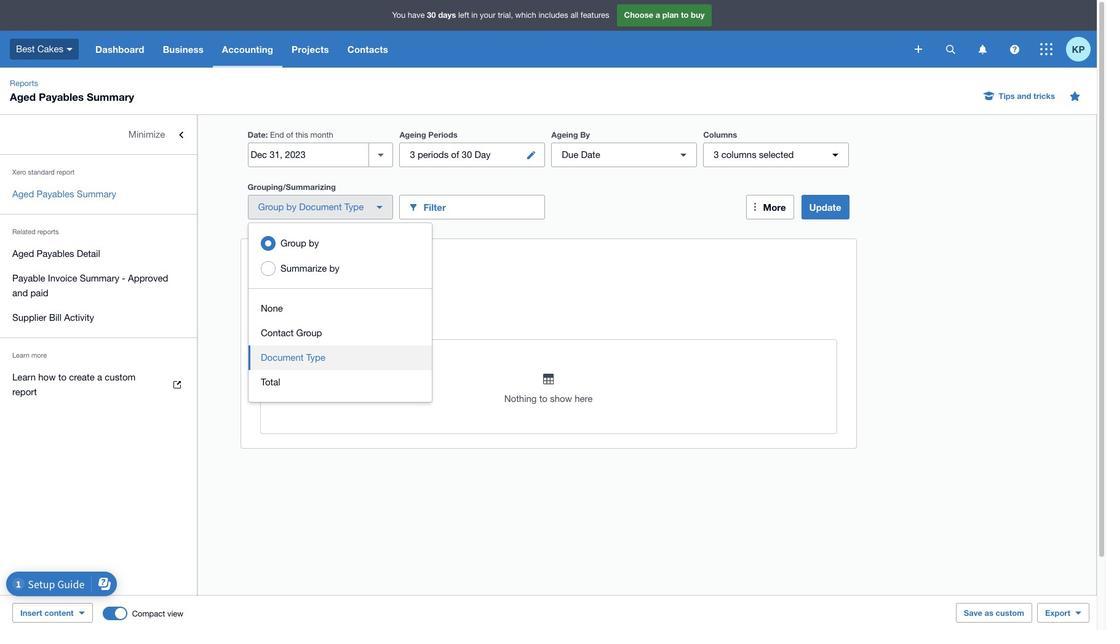 Task type: vqa. For each thing, say whether or not it's contained in the screenshot.
the bottommost More Options icon
no



Task type: locate. For each thing, give the bounding box(es) containing it.
3 inside 3 periods of 30 day button
[[410, 150, 415, 160]]

0 vertical spatial cakes
[[37, 44, 63, 54]]

by inside the summarize by button
[[330, 263, 340, 274]]

cakes inside best cakes as of december 31, 2023 ageing by due date
[[282, 288, 308, 299]]

filter
[[424, 202, 446, 213]]

trial,
[[498, 11, 513, 20]]

group
[[249, 223, 432, 403]]

summarize by button
[[249, 256, 432, 281]]

2 horizontal spatial to
[[681, 10, 689, 20]]

1 learn from the top
[[12, 352, 29, 360]]

1 horizontal spatial svg image
[[979, 45, 987, 54]]

summary inside aged payables summary link
[[77, 189, 116, 199]]

0 horizontal spatial ageing
[[261, 318, 289, 328]]

0 vertical spatial best
[[16, 44, 35, 54]]

report down learn more
[[12, 387, 37, 398]]

payables inside aged payables summary link
[[37, 189, 74, 199]]

1 vertical spatial custom
[[996, 609, 1025, 619]]

payables down 'xero standard report'
[[37, 189, 74, 199]]

a
[[656, 10, 661, 20], [97, 372, 102, 383]]

0 vertical spatial group
[[258, 202, 284, 212]]

group for group by
[[281, 238, 307, 249]]

of inside best cakes as of december 31, 2023 ageing by due date
[[274, 303, 282, 313]]

svg image inside best cakes popup button
[[66, 48, 73, 51]]

2 vertical spatial to
[[540, 394, 548, 404]]

content
[[44, 609, 74, 619]]

by for group by
[[309, 238, 319, 249]]

0 vertical spatial custom
[[105, 372, 136, 383]]

1 vertical spatial type
[[306, 353, 326, 363]]

0 horizontal spatial a
[[97, 372, 102, 383]]

0 horizontal spatial cakes
[[37, 44, 63, 54]]

total
[[261, 377, 281, 388]]

group by
[[281, 238, 319, 249]]

date
[[248, 130, 266, 140], [581, 150, 601, 160]]

0 horizontal spatial date
[[248, 130, 266, 140]]

aged for aged payables detail
[[12, 249, 34, 259]]

document down grouping/summarizing
[[299, 202, 342, 212]]

type down the contact group button
[[306, 353, 326, 363]]

1 vertical spatial 30
[[462, 150, 472, 160]]

in
[[472, 11, 478, 20]]

30 right 'have'
[[427, 10, 436, 20]]

by down grouping/summarizing
[[287, 202, 297, 212]]

choose a plan to buy
[[625, 10, 705, 20]]

ageing by
[[552, 130, 590, 140]]

learn left 'more'
[[12, 352, 29, 360]]

document inside popup button
[[299, 202, 342, 212]]

0 vertical spatial to
[[681, 10, 689, 20]]

group up summarize
[[281, 238, 307, 249]]

0 horizontal spatial to
[[58, 372, 67, 383]]

date
[[323, 318, 341, 328]]

3 left the periods
[[410, 150, 415, 160]]

dashboard link
[[86, 31, 154, 68]]

document inside button
[[261, 353, 304, 363]]

report inside learn how to create a custom report
[[12, 387, 37, 398]]

1 vertical spatial to
[[58, 372, 67, 383]]

1 horizontal spatial custom
[[996, 609, 1025, 619]]

best up reports
[[16, 44, 35, 54]]

30 inside 3 periods of 30 day button
[[462, 150, 472, 160]]

and right tips
[[1018, 91, 1032, 101]]

by left due
[[292, 318, 302, 328]]

ageing left "by"
[[552, 130, 578, 140]]

1 horizontal spatial 3
[[714, 150, 719, 160]]

group by document type button
[[248, 195, 394, 220]]

payables for detail
[[37, 249, 74, 259]]

learn for learn more
[[12, 352, 29, 360]]

month
[[311, 131, 333, 140]]

0 vertical spatial learn
[[12, 352, 29, 360]]

0 horizontal spatial and
[[12, 288, 28, 299]]

3 columns selected
[[714, 150, 794, 160]]

summary inside payable invoice summary - approved and paid
[[80, 273, 119, 284]]

3
[[410, 150, 415, 160], [714, 150, 719, 160]]

aged down the related
[[12, 249, 34, 259]]

1 vertical spatial a
[[97, 372, 102, 383]]

update
[[810, 202, 842, 213]]

to left buy
[[681, 10, 689, 20]]

save as custom button
[[957, 604, 1033, 624]]

1 vertical spatial and
[[12, 288, 28, 299]]

3 for 3 periods of 30 day
[[410, 150, 415, 160]]

insert
[[20, 609, 42, 619]]

learn down learn more
[[12, 372, 36, 383]]

1 horizontal spatial type
[[345, 202, 364, 212]]

1 vertical spatial document
[[261, 353, 304, 363]]

svg image
[[979, 45, 987, 54], [1010, 45, 1020, 54], [915, 46, 923, 53]]

to
[[681, 10, 689, 20], [58, 372, 67, 383], [540, 394, 548, 404]]

0 vertical spatial and
[[1018, 91, 1032, 101]]

banner containing kp
[[0, 0, 1098, 68]]

payables down reports
[[37, 249, 74, 259]]

-
[[122, 273, 126, 284]]

1 vertical spatial aged
[[12, 189, 34, 199]]

ageing inside best cakes as of december 31, 2023 ageing by due date
[[261, 318, 289, 328]]

30 left the day on the left top of the page
[[462, 150, 472, 160]]

1 vertical spatial summary
[[77, 189, 116, 199]]

view
[[167, 610, 184, 619]]

0 horizontal spatial report
[[12, 387, 37, 398]]

1 vertical spatial payables
[[37, 189, 74, 199]]

xero standard report
[[12, 169, 75, 176]]

ageing up the periods
[[400, 130, 426, 140]]

insert content button
[[12, 604, 93, 624]]

1 vertical spatial of
[[451, 150, 459, 160]]

payables down reports link
[[39, 90, 84, 103]]

by for summarize by
[[330, 263, 340, 274]]

of right as
[[274, 303, 282, 313]]

none
[[261, 303, 283, 314]]

document down the contact
[[261, 353, 304, 363]]

of left this
[[286, 131, 293, 140]]

0 horizontal spatial svg image
[[915, 46, 923, 53]]

1 vertical spatial cakes
[[282, 288, 308, 299]]

aged inside aged payables detail link
[[12, 249, 34, 259]]

learn inside learn how to create a custom report
[[12, 372, 36, 383]]

payables for summary
[[37, 189, 74, 199]]

report
[[57, 169, 75, 176], [12, 387, 37, 398]]

compact
[[132, 610, 165, 619]]

best
[[16, 44, 35, 54], [261, 288, 280, 299]]

all
[[571, 11, 579, 20]]

of right the periods
[[451, 150, 459, 160]]

best inside best cakes as of december 31, 2023 ageing by due date
[[261, 288, 280, 299]]

type
[[345, 202, 364, 212], [306, 353, 326, 363]]

summary down minimize button
[[77, 189, 116, 199]]

minimize button
[[0, 123, 197, 147]]

summary for invoice
[[80, 273, 119, 284]]

2 horizontal spatial svg image
[[1010, 45, 1020, 54]]

date right due on the right of page
[[581, 150, 601, 160]]

1 vertical spatial group
[[281, 238, 307, 249]]

1 horizontal spatial date
[[581, 150, 601, 160]]

business button
[[154, 31, 213, 68]]

aged down xero
[[12, 189, 34, 199]]

summary up minimize button
[[87, 90, 134, 103]]

custom right create
[[105, 372, 136, 383]]

of
[[286, 131, 293, 140], [451, 150, 459, 160], [274, 303, 282, 313]]

total button
[[249, 371, 432, 395]]

group inside popup button
[[258, 202, 284, 212]]

30 inside banner
[[427, 10, 436, 20]]

nothing
[[505, 394, 537, 404]]

0 horizontal spatial best
[[16, 44, 35, 54]]

your
[[480, 11, 496, 20]]

0 vertical spatial type
[[345, 202, 364, 212]]

payables inside aged payables detail link
[[37, 249, 74, 259]]

1 vertical spatial best
[[261, 288, 280, 299]]

1 vertical spatial date
[[581, 150, 601, 160]]

group down grouping/summarizing
[[258, 202, 284, 212]]

supplier bill activity link
[[0, 306, 197, 331]]

and down payable
[[12, 288, 28, 299]]

date left end
[[248, 130, 266, 140]]

group left date
[[296, 328, 322, 339]]

0 vertical spatial aged
[[10, 90, 36, 103]]

1 3 from the left
[[410, 150, 415, 160]]

selected
[[760, 150, 794, 160]]

30
[[427, 10, 436, 20], [462, 150, 472, 160]]

december
[[284, 303, 327, 313]]

2023
[[345, 303, 366, 313]]

of inside date : end of this month
[[286, 131, 293, 140]]

date : end of this month
[[248, 130, 333, 140]]

type up group by button
[[345, 202, 364, 212]]

to inside banner
[[681, 10, 689, 20]]

by up summarize by
[[309, 238, 319, 249]]

group for group by document type
[[258, 202, 284, 212]]

:
[[266, 130, 268, 140]]

cakes
[[37, 44, 63, 54], [282, 288, 308, 299]]

aged inside reports aged payables summary
[[10, 90, 36, 103]]

aged for aged payables summary
[[12, 189, 34, 199]]

1 horizontal spatial best
[[261, 288, 280, 299]]

1 horizontal spatial cakes
[[282, 288, 308, 299]]

list box
[[249, 223, 432, 403]]

1 vertical spatial report
[[12, 387, 37, 398]]

3 for 3 columns selected
[[714, 150, 719, 160]]

more
[[31, 352, 47, 360]]

type inside popup button
[[345, 202, 364, 212]]

to right how
[[58, 372, 67, 383]]

1 horizontal spatial 30
[[462, 150, 472, 160]]

0 vertical spatial payables
[[39, 90, 84, 103]]

contact
[[261, 328, 294, 339]]

payables inside reports aged payables summary
[[39, 90, 84, 103]]

banner
[[0, 0, 1098, 68]]

0 vertical spatial summary
[[87, 90, 134, 103]]

0 horizontal spatial svg image
[[66, 48, 73, 51]]

nothing to show here
[[505, 394, 593, 404]]

bill
[[49, 313, 62, 323]]

ageing
[[400, 130, 426, 140], [552, 130, 578, 140], [261, 318, 289, 328]]

a left plan
[[656, 10, 661, 20]]

show
[[550, 394, 572, 404]]

3 down columns
[[714, 150, 719, 160]]

svg image
[[1041, 43, 1053, 55], [946, 45, 956, 54], [66, 48, 73, 51]]

reports
[[37, 228, 59, 236]]

1 horizontal spatial of
[[286, 131, 293, 140]]

filter button
[[400, 195, 546, 220]]

ageing down none
[[261, 318, 289, 328]]

aged inside aged payables summary link
[[12, 189, 34, 199]]

2 3 from the left
[[714, 150, 719, 160]]

cakes up reports
[[37, 44, 63, 54]]

by
[[581, 130, 590, 140]]

group
[[258, 202, 284, 212], [281, 238, 307, 249], [296, 328, 322, 339]]

a right create
[[97, 372, 102, 383]]

of inside button
[[451, 150, 459, 160]]

by inside group by button
[[309, 238, 319, 249]]

0 vertical spatial 30
[[427, 10, 436, 20]]

learn how to create a custom report
[[12, 372, 136, 398]]

1 horizontal spatial ageing
[[400, 130, 426, 140]]

due date
[[562, 150, 601, 160]]

2 horizontal spatial ageing
[[552, 130, 578, 140]]

0 vertical spatial document
[[299, 202, 342, 212]]

1 horizontal spatial a
[[656, 10, 661, 20]]

0 horizontal spatial 3
[[410, 150, 415, 160]]

0 horizontal spatial 30
[[427, 10, 436, 20]]

2 horizontal spatial of
[[451, 150, 459, 160]]

2 learn from the top
[[12, 372, 36, 383]]

0 vertical spatial report
[[57, 169, 75, 176]]

0 vertical spatial a
[[656, 10, 661, 20]]

aged down reports link
[[10, 90, 36, 103]]

2 vertical spatial summary
[[80, 273, 119, 284]]

2 vertical spatial of
[[274, 303, 282, 313]]

summary left -
[[80, 273, 119, 284]]

2 vertical spatial aged
[[12, 249, 34, 259]]

by down group by button
[[330, 263, 340, 274]]

1 horizontal spatial svg image
[[946, 45, 956, 54]]

cakes up 'december'
[[282, 288, 308, 299]]

ageing for ageing periods
[[400, 130, 426, 140]]

projects button
[[283, 31, 338, 68]]

and inside 'button'
[[1018, 91, 1032, 101]]

best cakes as of december 31, 2023 ageing by due date
[[261, 288, 366, 328]]

payables
[[39, 90, 84, 103], [37, 189, 74, 199], [37, 249, 74, 259]]

and
[[1018, 91, 1032, 101], [12, 288, 28, 299]]

summarize
[[281, 263, 327, 274]]

best inside popup button
[[16, 44, 35, 54]]

dashboard
[[95, 44, 144, 55]]

to left show
[[540, 394, 548, 404]]

cakes inside best cakes popup button
[[37, 44, 63, 54]]

0 horizontal spatial custom
[[105, 372, 136, 383]]

1 horizontal spatial and
[[1018, 91, 1032, 101]]

learn how to create a custom report link
[[0, 366, 197, 405]]

tricks
[[1034, 91, 1056, 101]]

by for group by document type
[[287, 202, 297, 212]]

remove from favorites image
[[1063, 84, 1088, 108]]

date inside due date popup button
[[581, 150, 601, 160]]

0 horizontal spatial of
[[274, 303, 282, 313]]

0 vertical spatial of
[[286, 131, 293, 140]]

1 vertical spatial learn
[[12, 372, 36, 383]]

0 horizontal spatial type
[[306, 353, 326, 363]]

by inside group by document type popup button
[[287, 202, 297, 212]]

2 vertical spatial payables
[[37, 249, 74, 259]]

custom right 'as'
[[996, 609, 1025, 619]]

left
[[459, 11, 470, 20]]

xero
[[12, 169, 26, 176]]

best for best cakes as of december 31, 2023 ageing by due date
[[261, 288, 280, 299]]

report up aged payables summary
[[57, 169, 75, 176]]

best up as
[[261, 288, 280, 299]]



Task type: describe. For each thing, give the bounding box(es) containing it.
of for date : end of this month
[[286, 131, 293, 140]]

paid
[[30, 288, 48, 299]]

summary inside reports aged payables summary
[[87, 90, 134, 103]]

have
[[408, 11, 425, 20]]

tips and tricks
[[999, 91, 1056, 101]]

compact view
[[132, 610, 184, 619]]

2 vertical spatial group
[[296, 328, 322, 339]]

document type
[[261, 353, 326, 363]]

which
[[516, 11, 537, 20]]

periods
[[418, 150, 449, 160]]

days
[[438, 10, 456, 20]]

3 periods of 30 day button
[[400, 143, 546, 167]]

contacts
[[348, 44, 388, 55]]

group by document type
[[258, 202, 364, 212]]

contacts button
[[338, 31, 398, 68]]

features
[[581, 11, 610, 20]]

includes
[[539, 11, 569, 20]]

and inside payable invoice summary - approved and paid
[[12, 288, 28, 299]]

more
[[764, 202, 786, 213]]

periods
[[429, 130, 458, 140]]

aged payables detail link
[[0, 242, 197, 267]]

summary for payables
[[77, 189, 116, 199]]

export
[[1046, 609, 1071, 619]]

kp
[[1073, 43, 1086, 54]]

cakes for best cakes as of december 31, 2023 ageing by due date
[[282, 288, 308, 299]]

ageing for ageing by
[[552, 130, 578, 140]]

reports aged payables summary
[[10, 79, 134, 103]]

to inside learn how to create a custom report
[[58, 372, 67, 383]]

payable invoice summary - approved and paid link
[[0, 267, 197, 306]]

31,
[[330, 303, 343, 313]]

of for best cakes as of december 31, 2023 ageing by due date
[[274, 303, 282, 313]]

you have 30 days left in your trial, which includes all features
[[392, 10, 610, 20]]

due
[[305, 318, 320, 328]]

best cakes button
[[0, 31, 86, 68]]

grouping/summarizing
[[248, 182, 336, 192]]

day
[[475, 150, 491, 160]]

invoice
[[48, 273, 77, 284]]

list box containing group by
[[249, 223, 432, 403]]

payable
[[12, 273, 45, 284]]

create
[[69, 372, 95, 383]]

more button
[[746, 195, 794, 220]]

plan
[[663, 10, 679, 20]]

projects
[[292, 44, 329, 55]]

save as custom
[[965, 609, 1025, 619]]

1 horizontal spatial to
[[540, 394, 548, 404]]

by inside best cakes as of december 31, 2023 ageing by due date
[[292, 318, 302, 328]]

you
[[392, 11, 406, 20]]

due
[[562, 150, 579, 160]]

activity
[[64, 313, 94, 323]]

kp button
[[1067, 31, 1098, 68]]

custom inside learn how to create a custom report
[[105, 372, 136, 383]]

choose
[[625, 10, 654, 20]]

ageing periods
[[400, 130, 458, 140]]

related reports
[[12, 228, 59, 236]]

supplier
[[12, 313, 47, 323]]

a inside learn how to create a custom report
[[97, 372, 102, 383]]

related
[[12, 228, 36, 236]]

standard
[[28, 169, 55, 176]]

supplier bill activity
[[12, 313, 94, 323]]

aged payables summary
[[12, 189, 116, 199]]

end
[[270, 131, 284, 140]]

due date button
[[552, 143, 698, 167]]

minimize
[[129, 129, 165, 140]]

buy
[[691, 10, 705, 20]]

0 vertical spatial date
[[248, 130, 266, 140]]

save
[[965, 609, 983, 619]]

learn for learn how to create a custom report
[[12, 372, 36, 383]]

update button
[[802, 195, 850, 220]]

this
[[296, 131, 308, 140]]

columns
[[722, 150, 757, 160]]

Select end date field
[[248, 143, 369, 167]]

custom inside save as custom button
[[996, 609, 1025, 619]]

reports link
[[5, 78, 43, 90]]

list of convenience dates image
[[369, 143, 394, 167]]

type inside button
[[306, 353, 326, 363]]

detail
[[77, 249, 100, 259]]

payable invoice summary - approved and paid
[[12, 273, 168, 299]]

business
[[163, 44, 204, 55]]

how
[[38, 372, 56, 383]]

accounting button
[[213, 31, 283, 68]]

group containing group by
[[249, 223, 432, 403]]

summarize by
[[281, 263, 340, 274]]

aged payables detail
[[12, 249, 100, 259]]

2 horizontal spatial svg image
[[1041, 43, 1053, 55]]

best for best cakes
[[16, 44, 35, 54]]

insert content
[[20, 609, 74, 619]]

group by button
[[249, 231, 432, 256]]

contact group button
[[249, 321, 432, 346]]

columns
[[704, 130, 738, 140]]

tips
[[999, 91, 1016, 101]]

cakes for best cakes
[[37, 44, 63, 54]]

Report title field
[[257, 255, 832, 283]]

1 horizontal spatial report
[[57, 169, 75, 176]]

here
[[575, 394, 593, 404]]

best cakes
[[16, 44, 63, 54]]



